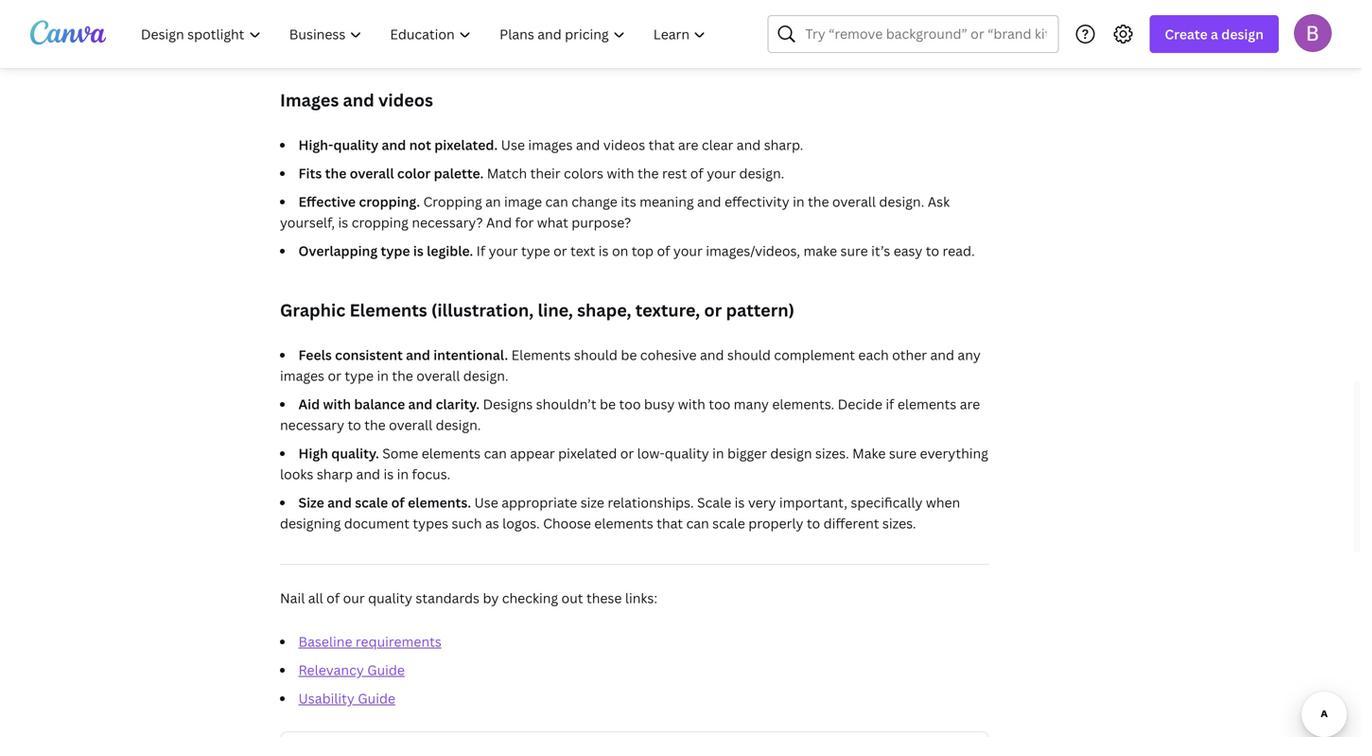 Task type: describe. For each thing, give the bounding box(es) containing it.
0 vertical spatial that
[[649, 136, 675, 154]]

is inside cropping an image can change its meaning and effectivity in the overall design. ask yourself, is cropping necessary? and for what purpose?
[[338, 213, 349, 231]]

of right rest
[[691, 164, 704, 182]]

in left bigger
[[713, 444, 725, 462]]

1 horizontal spatial images
[[528, 136, 573, 154]]

size
[[299, 494, 324, 512]]

clear
[[702, 136, 734, 154]]

guide for relevancy guide
[[367, 661, 405, 679]]

and right 'size'
[[328, 494, 352, 512]]

high
[[299, 444, 328, 462]]

read.
[[943, 242, 975, 260]]

or right texture,
[[704, 299, 722, 322]]

make
[[804, 242, 838, 260]]

everything
[[920, 444, 989, 462]]

many
[[734, 395, 769, 413]]

requirements
[[356, 633, 442, 651]]

ask
[[928, 193, 950, 211]]

effective
[[299, 193, 356, 211]]

overlapping
[[299, 242, 378, 260]]

if
[[477, 242, 486, 260]]

and right images
[[343, 88, 375, 112]]

usability guide
[[299, 689, 396, 707]]

images and videos
[[280, 88, 433, 112]]

nail
[[280, 589, 305, 607]]

cropping
[[352, 213, 409, 231]]

sharp
[[317, 465, 353, 483]]

their
[[531, 164, 561, 182]]

each
[[859, 346, 889, 364]]

use inside use appropriate size relationships. scale is very important, specifically when designing document types such as logos. choose elements that can scale properly to different sizes.
[[475, 494, 499, 512]]

looks
[[280, 465, 314, 483]]

pixelated.
[[435, 136, 498, 154]]

or inside elements should be cohesive and should complement each other and any images or type in the overall design.
[[328, 367, 342, 385]]

colors
[[564, 164, 604, 182]]

the left rest
[[638, 164, 659, 182]]

1 horizontal spatial your
[[674, 242, 703, 260]]

on
[[612, 242, 629, 260]]

our
[[343, 589, 365, 607]]

rest
[[662, 164, 687, 182]]

and right "consistent"
[[406, 346, 430, 364]]

2 horizontal spatial to
[[926, 242, 940, 260]]

use appropriate size relationships. scale is very important, specifically when designing document types such as logos. choose elements that can scale properly to different sizes.
[[280, 494, 961, 532]]

clarity.
[[436, 395, 480, 413]]

these
[[587, 589, 622, 607]]

and inside cropping an image can change its meaning and effectivity in the overall design. ask yourself, is cropping necessary? and for what purpose?
[[698, 193, 722, 211]]

appear
[[510, 444, 555, 462]]

is left on
[[599, 242, 609, 260]]

focus.
[[412, 465, 451, 483]]

the right fits
[[325, 164, 347, 182]]

Try "remove background" or "brand kit" search field
[[806, 16, 1047, 52]]

0 horizontal spatial videos
[[379, 88, 433, 112]]

effective cropping.
[[299, 193, 420, 211]]

and
[[486, 213, 512, 231]]

usability guide link
[[299, 689, 396, 707]]

elements should be cohesive and should complement each other and any images or type in the overall design.
[[280, 346, 981, 385]]

elements inside some elements can appear pixelated or low-quality in bigger design sizes. make sure everything looks sharp and is in focus.
[[422, 444, 481, 462]]

and right clear
[[737, 136, 761, 154]]

fits the overall color palette. match their colors with the rest of your design.
[[299, 164, 785, 182]]

can inside cropping an image can change its meaning and effectivity in the overall design. ask yourself, is cropping necessary? and for what purpose?
[[546, 193, 569, 211]]

2 too from the left
[[709, 395, 731, 413]]

cropping
[[423, 193, 482, 211]]

1 horizontal spatial use
[[501, 136, 525, 154]]

low-
[[638, 444, 665, 462]]

match
[[487, 164, 527, 182]]

with inside designs shouldn't be too busy with too many elements. decide if elements are necessary to the overall design.
[[678, 395, 706, 413]]

palette.
[[434, 164, 484, 182]]

specifically
[[851, 494, 923, 512]]

elements. inside designs shouldn't be too busy with too many elements. decide if elements are necessary to the overall design.
[[773, 395, 835, 413]]

0 vertical spatial quality
[[334, 136, 379, 154]]

necessary?
[[412, 213, 483, 231]]

the inside elements should be cohesive and should complement each other and any images or type in the overall design.
[[392, 367, 413, 385]]

decide
[[838, 395, 883, 413]]

can inside use appropriate size relationships. scale is very important, specifically when designing document types such as logos. choose elements that can scale properly to different sizes.
[[687, 514, 710, 532]]

in inside elements should be cohesive and should complement each other and any images or type in the overall design.
[[377, 367, 389, 385]]

design inside create a design dropdown button
[[1222, 25, 1264, 43]]

sharp.
[[764, 136, 804, 154]]

easy
[[894, 242, 923, 260]]

effectivity
[[725, 193, 790, 211]]

of right "top"
[[657, 242, 671, 260]]

design. inside cropping an image can change its meaning and effectivity in the overall design. ask yourself, is cropping necessary? and for what purpose?
[[880, 193, 925, 211]]

logos.
[[503, 514, 540, 532]]

designs
[[483, 395, 533, 413]]

feels consistent and intentional.
[[299, 346, 508, 364]]

1 horizontal spatial type
[[381, 242, 410, 260]]

pattern)
[[726, 299, 795, 322]]

relevancy
[[299, 661, 364, 679]]

to inside use appropriate size relationships. scale is very important, specifically when designing document types such as logos. choose elements that can scale properly to different sizes.
[[807, 514, 821, 532]]

busy
[[644, 395, 675, 413]]

high-quality and not pixelated. use images and videos that are clear and sharp.
[[299, 136, 804, 154]]

cohesive
[[641, 346, 697, 364]]

shouldn't
[[536, 395, 597, 413]]

quality inside some elements can appear pixelated or low-quality in bigger design sizes. make sure everything looks sharp and is in focus.
[[665, 444, 710, 462]]

change
[[572, 193, 618, 211]]

overall up the effective cropping. on the top left of the page
[[350, 164, 394, 182]]

is inside some elements can appear pixelated or low-quality in bigger design sizes. make sure everything looks sharp and is in focus.
[[384, 465, 394, 483]]

line,
[[538, 299, 573, 322]]

cropping.
[[359, 193, 420, 211]]

aid with balance and clarity.
[[299, 395, 480, 413]]

create a design
[[1165, 25, 1264, 43]]

0 horizontal spatial elements.
[[408, 494, 471, 512]]

relevancy guide link
[[299, 661, 405, 679]]

links:
[[625, 589, 658, 607]]

images
[[280, 88, 339, 112]]

0 vertical spatial scale
[[355, 494, 388, 512]]

yourself,
[[280, 213, 335, 231]]

different
[[824, 514, 880, 532]]

very
[[748, 494, 777, 512]]

elements inside designs shouldn't be too busy with too many elements. decide if elements are necessary to the overall design.
[[898, 395, 957, 413]]

checking
[[502, 589, 558, 607]]

usability
[[299, 689, 355, 707]]

is inside use appropriate size relationships. scale is very important, specifically when designing document types such as logos. choose elements that can scale properly to different sizes.
[[735, 494, 745, 512]]

high-
[[299, 136, 334, 154]]

and left clarity.
[[408, 395, 433, 413]]

overall inside cropping an image can change its meaning and effectivity in the overall design. ask yourself, is cropping necessary? and for what purpose?
[[833, 193, 876, 211]]

or left text at the left top of the page
[[554, 242, 567, 260]]

or inside some elements can appear pixelated or low-quality in bigger design sizes. make sure everything looks sharp and is in focus.
[[621, 444, 634, 462]]

2 horizontal spatial type
[[521, 242, 551, 260]]

if
[[886, 395, 895, 413]]

appropriate
[[502, 494, 578, 512]]

quality.
[[332, 444, 379, 462]]

sizes. inside use appropriate size relationships. scale is very important, specifically when designing document types such as logos. choose elements that can scale properly to different sizes.
[[883, 514, 917, 532]]

design. inside designs shouldn't be too busy with too many elements. decide if elements are necessary to the overall design.
[[436, 416, 481, 434]]

1 horizontal spatial videos
[[604, 136, 646, 154]]

elements inside use appropriate size relationships. scale is very important, specifically when designing document types such as logos. choose elements that can scale properly to different sizes.
[[595, 514, 654, 532]]

it's
[[872, 242, 891, 260]]



Task type: vqa. For each thing, say whether or not it's contained in the screenshot.
Gary Orlando image
no



Task type: locate. For each thing, give the bounding box(es) containing it.
too left busy
[[619, 395, 641, 413]]

can up what
[[546, 193, 569, 211]]

be for should
[[621, 346, 637, 364]]

0 horizontal spatial are
[[678, 136, 699, 154]]

0 vertical spatial guide
[[367, 661, 405, 679]]

1 horizontal spatial elements
[[512, 346, 571, 364]]

to right easy
[[926, 242, 940, 260]]

make
[[853, 444, 886, 462]]

1 horizontal spatial to
[[807, 514, 821, 532]]

design.
[[740, 164, 785, 182], [880, 193, 925, 211], [464, 367, 509, 385], [436, 416, 481, 434]]

0 vertical spatial elements
[[898, 395, 957, 413]]

your down clear
[[707, 164, 736, 182]]

1 vertical spatial elements
[[422, 444, 481, 462]]

elements down graphic elements (illustration, line, shape, texture, or pattern)
[[512, 346, 571, 364]]

your
[[707, 164, 736, 182], [489, 242, 518, 260], [674, 242, 703, 260]]

in inside cropping an image can change its meaning and effectivity in the overall design. ask yourself, is cropping necessary? and for what purpose?
[[793, 193, 805, 211]]

elements
[[898, 395, 957, 413], [422, 444, 481, 462], [595, 514, 654, 532]]

1 horizontal spatial with
[[607, 164, 635, 182]]

balance
[[354, 395, 405, 413]]

1 vertical spatial are
[[960, 395, 981, 413]]

0 horizontal spatial type
[[345, 367, 374, 385]]

properly
[[749, 514, 804, 532]]

to up quality.
[[348, 416, 361, 434]]

guide down relevancy guide
[[358, 689, 396, 707]]

1 vertical spatial use
[[475, 494, 499, 512]]

quality up scale
[[665, 444, 710, 462]]

other
[[893, 346, 928, 364]]

elements right if
[[898, 395, 957, 413]]

of up the document
[[391, 494, 405, 512]]

0 vertical spatial use
[[501, 136, 525, 154]]

that up rest
[[649, 136, 675, 154]]

in right effectivity at the top of the page
[[793, 193, 805, 211]]

too left "many"
[[709, 395, 731, 413]]

1 vertical spatial design
[[771, 444, 812, 462]]

1 horizontal spatial are
[[960, 395, 981, 413]]

that inside use appropriate size relationships. scale is very important, specifically when designing document types such as logos. choose elements that can scale properly to different sizes.
[[657, 514, 683, 532]]

by
[[483, 589, 499, 607]]

intentional.
[[434, 346, 508, 364]]

scale down scale
[[713, 514, 746, 532]]

sizes. down specifically
[[883, 514, 917, 532]]

2 vertical spatial quality
[[368, 589, 413, 607]]

standards
[[416, 589, 480, 607]]

design. up effectivity at the top of the page
[[740, 164, 785, 182]]

text
[[571, 242, 596, 260]]

0 vertical spatial images
[[528, 136, 573, 154]]

0 vertical spatial be
[[621, 346, 637, 364]]

1 too from the left
[[619, 395, 641, 413]]

baseline
[[299, 633, 353, 651]]

overall down aid with balance and clarity.
[[389, 416, 433, 434]]

top level navigation element
[[129, 15, 723, 53]]

designing
[[280, 514, 341, 532]]

0 vertical spatial can
[[546, 193, 569, 211]]

important,
[[780, 494, 848, 512]]

0 horizontal spatial scale
[[355, 494, 388, 512]]

1 horizontal spatial elements.
[[773, 395, 835, 413]]

are inside designs shouldn't be too busy with too many elements. decide if elements are necessary to the overall design.
[[960, 395, 981, 413]]

elements down relationships.
[[595, 514, 654, 532]]

1 horizontal spatial too
[[709, 395, 731, 413]]

1 vertical spatial can
[[484, 444, 507, 462]]

all
[[308, 589, 323, 607]]

0 horizontal spatial too
[[619, 395, 641, 413]]

overall inside elements should be cohesive and should complement each other and any images or type in the overall design.
[[417, 367, 460, 385]]

in down some on the bottom of the page
[[397, 465, 409, 483]]

can down scale
[[687, 514, 710, 532]]

to inside designs shouldn't be too busy with too many elements. decide if elements are necessary to the overall design.
[[348, 416, 361, 434]]

type down "consistent"
[[345, 367, 374, 385]]

images up their
[[528, 136, 573, 154]]

1 vertical spatial images
[[280, 367, 325, 385]]

your right if
[[489, 242, 518, 260]]

in down "consistent"
[[377, 367, 389, 385]]

design. left ask
[[880, 193, 925, 211]]

some
[[383, 444, 419, 462]]

1 horizontal spatial can
[[546, 193, 569, 211]]

the up make
[[808, 193, 830, 211]]

is down some on the bottom of the page
[[384, 465, 394, 483]]

0 vertical spatial to
[[926, 242, 940, 260]]

be right shouldn't
[[600, 395, 616, 413]]

nail all of our quality standards by checking out these links:
[[280, 589, 658, 607]]

bob builder image
[[1295, 14, 1333, 52]]

document
[[344, 514, 410, 532]]

and right cohesive
[[700, 346, 724, 364]]

overall
[[350, 164, 394, 182], [833, 193, 876, 211], [417, 367, 460, 385], [389, 416, 433, 434]]

overall up clarity.
[[417, 367, 460, 385]]

pixelated
[[559, 444, 617, 462]]

can inside some elements can appear pixelated or low-quality in bigger design sizes. make sure everything looks sharp and is in focus.
[[484, 444, 507, 462]]

and down quality.
[[356, 465, 380, 483]]

guide for usability guide
[[358, 689, 396, 707]]

0 vertical spatial elements.
[[773, 395, 835, 413]]

2 vertical spatial to
[[807, 514, 821, 532]]

1 horizontal spatial sure
[[890, 444, 917, 462]]

should down shape,
[[574, 346, 618, 364]]

can left appear
[[484, 444, 507, 462]]

0 horizontal spatial to
[[348, 416, 361, 434]]

and up 'colors'
[[576, 136, 600, 154]]

can
[[546, 193, 569, 211], [484, 444, 507, 462], [687, 514, 710, 532]]

0 horizontal spatial sure
[[841, 242, 868, 260]]

1 vertical spatial videos
[[604, 136, 646, 154]]

type
[[381, 242, 410, 260], [521, 242, 551, 260], [345, 367, 374, 385]]

of
[[691, 164, 704, 182], [657, 242, 671, 260], [391, 494, 405, 512], [327, 589, 340, 607]]

0 horizontal spatial your
[[489, 242, 518, 260]]

the down feels consistent and intentional.
[[392, 367, 413, 385]]

1 vertical spatial quality
[[665, 444, 710, 462]]

0 vertical spatial elements
[[350, 299, 427, 322]]

elements
[[350, 299, 427, 322], [512, 346, 571, 364]]

quality down images and videos
[[334, 136, 379, 154]]

be for shouldn't
[[600, 395, 616, 413]]

1 horizontal spatial design
[[1222, 25, 1264, 43]]

sizes.
[[816, 444, 850, 462], [883, 514, 917, 532]]

overall inside designs shouldn't be too busy with too many elements. decide if elements are necessary to the overall design.
[[389, 416, 433, 434]]

design
[[1222, 25, 1264, 43], [771, 444, 812, 462]]

not
[[409, 136, 431, 154]]

quality right our
[[368, 589, 413, 607]]

its
[[621, 193, 637, 211]]

images
[[528, 136, 573, 154], [280, 367, 325, 385]]

1 horizontal spatial sizes.
[[883, 514, 917, 532]]

design. down intentional. on the left top of the page
[[464, 367, 509, 385]]

sizes. inside some elements can appear pixelated or low-quality in bigger design sizes. make sure everything looks sharp and is in focus.
[[816, 444, 850, 462]]

overall up it's
[[833, 193, 876, 211]]

when
[[926, 494, 961, 512]]

are down any
[[960, 395, 981, 413]]

0 vertical spatial design
[[1222, 25, 1264, 43]]

0 horizontal spatial use
[[475, 494, 499, 512]]

0 horizontal spatial elements
[[422, 444, 481, 462]]

2 should from the left
[[728, 346, 771, 364]]

videos
[[379, 88, 433, 112], [604, 136, 646, 154]]

use up match
[[501, 136, 525, 154]]

guide down requirements
[[367, 661, 405, 679]]

sure inside some elements can appear pixelated or low-quality in bigger design sizes. make sure everything looks sharp and is in focus.
[[890, 444, 917, 462]]

shape,
[[577, 299, 632, 322]]

elements. down complement
[[773, 395, 835, 413]]

videos up 'not'
[[379, 88, 433, 112]]

should down pattern)
[[728, 346, 771, 364]]

necessary
[[280, 416, 345, 434]]

complement
[[774, 346, 856, 364]]

be
[[621, 346, 637, 364], [600, 395, 616, 413]]

0 horizontal spatial sizes.
[[816, 444, 850, 462]]

1 vertical spatial to
[[348, 416, 361, 434]]

2 vertical spatial elements
[[595, 514, 654, 532]]

consistent
[[335, 346, 403, 364]]

size
[[581, 494, 605, 512]]

create
[[1165, 25, 1208, 43]]

create a design button
[[1150, 15, 1280, 53]]

or left low-
[[621, 444, 634, 462]]

0 vertical spatial sure
[[841, 242, 868, 260]]

1 horizontal spatial be
[[621, 346, 637, 364]]

0 horizontal spatial elements
[[350, 299, 427, 322]]

the inside designs shouldn't be too busy with too many elements. decide if elements are necessary to the overall design.
[[365, 416, 386, 434]]

is left legible.
[[413, 242, 424, 260]]

2 horizontal spatial elements
[[898, 395, 957, 413]]

fits
[[299, 164, 322, 182]]

1 vertical spatial sizes.
[[883, 514, 917, 532]]

and inside some elements can appear pixelated or low-quality in bigger design sizes. make sure everything looks sharp and is in focus.
[[356, 465, 380, 483]]

the down balance
[[365, 416, 386, 434]]

bigger
[[728, 444, 767, 462]]

design. inside elements should be cohesive and should complement each other and any images or type in the overall design.
[[464, 367, 509, 385]]

with right busy
[[678, 395, 706, 413]]

aid
[[299, 395, 320, 413]]

scale inside use appropriate size relationships. scale is very important, specifically when designing document types such as logos. choose elements that can scale properly to different sizes.
[[713, 514, 746, 532]]

are left clear
[[678, 136, 699, 154]]

type inside elements should be cohesive and should complement each other and any images or type in the overall design.
[[345, 367, 374, 385]]

with up its
[[607, 164, 635, 182]]

elements inside elements should be cohesive and should complement each other and any images or type in the overall design.
[[512, 346, 571, 364]]

design. down clarity.
[[436, 416, 481, 434]]

1 vertical spatial be
[[600, 395, 616, 413]]

1 vertical spatial elements.
[[408, 494, 471, 512]]

and right 'meaning'
[[698, 193, 722, 211]]

videos up 'colors'
[[604, 136, 646, 154]]

design right a
[[1222, 25, 1264, 43]]

1 vertical spatial scale
[[713, 514, 746, 532]]

1 vertical spatial sure
[[890, 444, 917, 462]]

sure right make
[[890, 444, 917, 462]]

1 horizontal spatial elements
[[595, 514, 654, 532]]

design inside some elements can appear pixelated or low-quality in bigger design sizes. make sure everything looks sharp and is in focus.
[[771, 444, 812, 462]]

1 vertical spatial elements
[[512, 346, 571, 364]]

with right aid
[[323, 395, 351, 413]]

2 horizontal spatial can
[[687, 514, 710, 532]]

and left 'not'
[[382, 136, 406, 154]]

any
[[958, 346, 981, 364]]

with
[[607, 164, 635, 182], [323, 395, 351, 413], [678, 395, 706, 413]]

0 vertical spatial sizes.
[[816, 444, 850, 462]]

scale up the document
[[355, 494, 388, 512]]

images/videos,
[[706, 242, 801, 260]]

such
[[452, 514, 482, 532]]

0 horizontal spatial can
[[484, 444, 507, 462]]

type down cropping
[[381, 242, 410, 260]]

to down 'important,'
[[807, 514, 821, 532]]

is
[[338, 213, 349, 231], [413, 242, 424, 260], [599, 242, 609, 260], [384, 465, 394, 483], [735, 494, 745, 512]]

elements. up the types at left
[[408, 494, 471, 512]]

of right all
[[327, 589, 340, 607]]

use up "as"
[[475, 494, 499, 512]]

0 vertical spatial are
[[678, 136, 699, 154]]

elements up focus.
[[422, 444, 481, 462]]

that down relationships.
[[657, 514, 683, 532]]

legible.
[[427, 242, 473, 260]]

is left very
[[735, 494, 745, 512]]

types
[[413, 514, 449, 532]]

and left any
[[931, 346, 955, 364]]

0 horizontal spatial be
[[600, 395, 616, 413]]

baseline requirements link
[[299, 633, 442, 651]]

high quality.
[[299, 444, 379, 462]]

cropping an image can change its meaning and effectivity in the overall design. ask yourself, is cropping necessary? and for what purpose?
[[280, 193, 950, 231]]

are
[[678, 136, 699, 154], [960, 395, 981, 413]]

1 horizontal spatial scale
[[713, 514, 746, 532]]

graphic
[[280, 299, 346, 322]]

be left cohesive
[[621, 346, 637, 364]]

overlapping type is legible. if your type or text is on top of your images/videos, make sure it's easy to read.
[[299, 242, 975, 260]]

elements up feels consistent and intentional.
[[350, 299, 427, 322]]

is down the effective cropping. on the top left of the page
[[338, 213, 349, 231]]

the inside cropping an image can change its meaning and effectivity in the overall design. ask yourself, is cropping necessary? and for what purpose?
[[808, 193, 830, 211]]

graphic elements (illustration, line, shape, texture, or pattern)
[[280, 299, 795, 322]]

2 horizontal spatial with
[[678, 395, 706, 413]]

images down feels
[[280, 367, 325, 385]]

0 horizontal spatial design
[[771, 444, 812, 462]]

type down for
[[521, 242, 551, 260]]

(illustration,
[[431, 299, 534, 322]]

size and scale of elements.
[[299, 494, 471, 512]]

a
[[1211, 25, 1219, 43]]

what
[[537, 213, 569, 231]]

relationships.
[[608, 494, 694, 512]]

sizes. left make
[[816, 444, 850, 462]]

be inside designs shouldn't be too busy with too many elements. decide if elements are necessary to the overall design.
[[600, 395, 616, 413]]

feels
[[299, 346, 332, 364]]

1 vertical spatial that
[[657, 514, 683, 532]]

sure left it's
[[841, 242, 868, 260]]

0 horizontal spatial with
[[323, 395, 351, 413]]

1 horizontal spatial should
[[728, 346, 771, 364]]

1 should from the left
[[574, 346, 618, 364]]

image
[[504, 193, 542, 211]]

an
[[486, 193, 501, 211]]

your right "top"
[[674, 242, 703, 260]]

guide
[[367, 661, 405, 679], [358, 689, 396, 707]]

2 horizontal spatial your
[[707, 164, 736, 182]]

meaning
[[640, 193, 694, 211]]

some elements can appear pixelated or low-quality in bigger design sizes. make sure everything looks sharp and is in focus.
[[280, 444, 989, 483]]

1 vertical spatial guide
[[358, 689, 396, 707]]

0 vertical spatial videos
[[379, 88, 433, 112]]

0 horizontal spatial should
[[574, 346, 618, 364]]

2 vertical spatial can
[[687, 514, 710, 532]]

design right bigger
[[771, 444, 812, 462]]

be inside elements should be cohesive and should complement each other and any images or type in the overall design.
[[621, 346, 637, 364]]

0 horizontal spatial images
[[280, 367, 325, 385]]

baseline requirements
[[299, 633, 442, 651]]

for
[[515, 213, 534, 231]]

images inside elements should be cohesive and should complement each other and any images or type in the overall design.
[[280, 367, 325, 385]]

or down feels
[[328, 367, 342, 385]]



